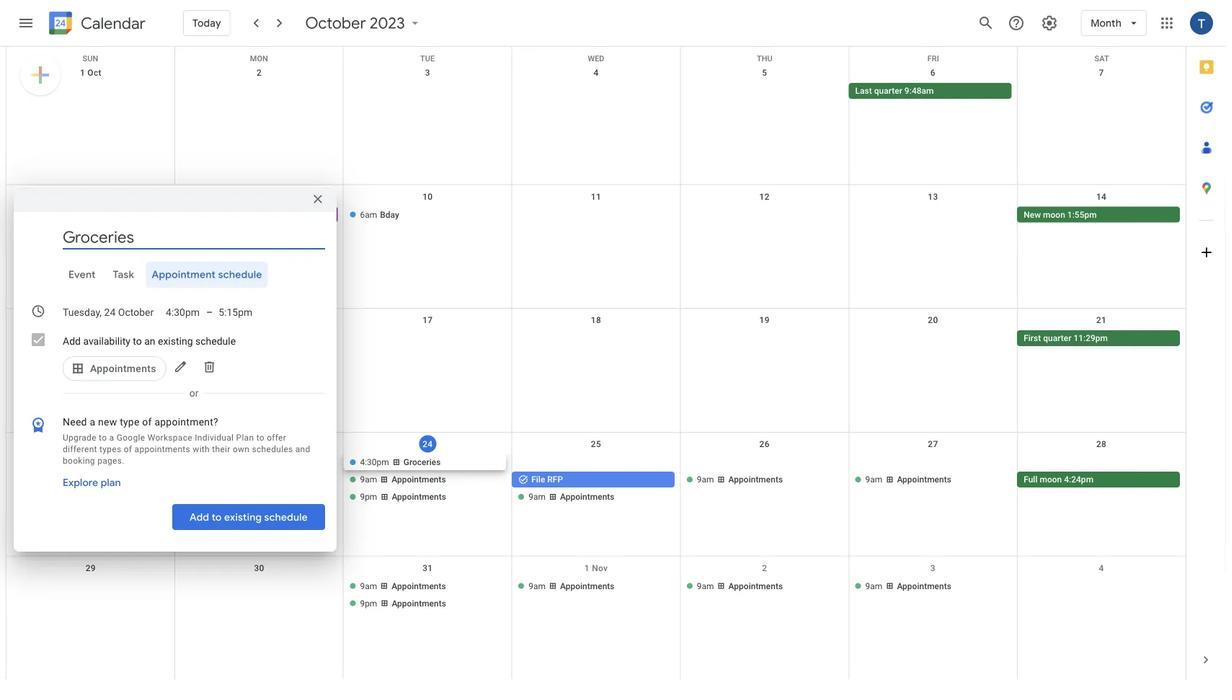 Task type: vqa. For each thing, say whether or not it's contained in the screenshot.
right 44
no



Task type: describe. For each thing, give the bounding box(es) containing it.
28
[[1097, 439, 1107, 449]]

availability
[[83, 335, 130, 347]]

1 vertical spatial schedule
[[195, 335, 236, 347]]

sat
[[1095, 54, 1110, 63]]

–
[[206, 306, 213, 318]]

fri
[[928, 54, 940, 63]]

october
[[306, 13, 366, 33]]

add for add availability to an existing schedule
[[63, 335, 81, 347]]

row containing 24
[[6, 433, 1186, 556]]

types
[[100, 444, 121, 454]]

20
[[928, 315, 939, 325]]

plan
[[101, 476, 121, 489]]

1 horizontal spatial tab list
[[1187, 47, 1227, 640]]

schedule inside button
[[264, 511, 308, 523]]

2023
[[370, 13, 405, 33]]

1 horizontal spatial 2
[[762, 563, 768, 573]]

18
[[591, 315, 602, 325]]

indigenous
[[182, 210, 224, 220]]

1 horizontal spatial 3
[[931, 563, 936, 573]]

6am bday
[[360, 210, 399, 220]]

today button
[[183, 6, 231, 40]]

calendar heading
[[78, 13, 146, 34]]

calendar
[[81, 13, 146, 34]]

explore
[[63, 476, 98, 489]]

1 9pm from the top
[[360, 492, 377, 502]]

indigenous peoples' day
[[182, 210, 276, 220]]

9:48am
[[905, 86, 934, 96]]

full moon 4:24pm
[[1024, 474, 1094, 485]]

31
[[423, 563, 433, 573]]

30
[[254, 563, 264, 573]]

0 vertical spatial 2
[[257, 68, 262, 78]]

appointment
[[152, 268, 216, 281]]

11
[[591, 192, 602, 202]]

0 horizontal spatial 4
[[594, 68, 599, 78]]

individual
[[195, 433, 234, 443]]

appointments
[[135, 444, 190, 454]]

5
[[762, 68, 768, 78]]

first quarter 11:29pm
[[1024, 333, 1109, 343]]

last quarter 9:48am
[[856, 86, 934, 96]]

row containing 15
[[6, 309, 1186, 433]]

indigenous peoples' day button
[[178, 207, 338, 223]]

event button
[[63, 262, 101, 288]]

need
[[63, 416, 87, 428]]

to left an
[[133, 335, 142, 347]]

new
[[1024, 210, 1041, 220]]

booking
[[63, 456, 95, 466]]

today
[[193, 17, 221, 29]]

2 9pm from the top
[[360, 598, 377, 608]]

quarter for 11:29pm
[[1044, 333, 1072, 343]]

22
[[86, 439, 96, 449]]

task button
[[107, 262, 140, 288]]

file
[[532, 474, 545, 485]]

cell containing 9am
[[344, 578, 512, 613]]

15
[[86, 315, 96, 325]]

add to existing schedule
[[190, 511, 308, 523]]

0 vertical spatial a
[[90, 416, 95, 428]]

wed
[[588, 54, 605, 63]]

different
[[63, 444, 97, 454]]

thu
[[757, 54, 773, 63]]

new
[[98, 416, 117, 428]]

13
[[928, 192, 939, 202]]

offer
[[267, 433, 286, 443]]

cell containing 4:30pm
[[344, 454, 512, 506]]

row containing sun
[[6, 47, 1186, 63]]

10
[[423, 192, 433, 202]]

6am
[[360, 210, 377, 220]]

file rfp
[[532, 474, 563, 485]]

last quarter 9:48am button
[[849, 83, 1012, 99]]

plan
[[236, 433, 254, 443]]

row containing 9
[[6, 185, 1186, 309]]

1 for 1 nov
[[585, 563, 590, 573]]

6
[[931, 68, 936, 78]]

appointment schedule button
[[146, 262, 268, 288]]

and
[[296, 444, 311, 454]]

0 vertical spatial 3
[[425, 68, 430, 78]]

1 horizontal spatial of
[[142, 416, 152, 428]]

1 horizontal spatial a
[[109, 433, 114, 443]]

october 2023 button
[[300, 13, 428, 33]]

first
[[1024, 333, 1042, 343]]

cell containing file rfp
[[512, 454, 681, 506]]

groceries
[[404, 457, 441, 467]]

9
[[257, 192, 262, 202]]

settings menu image
[[1042, 14, 1059, 32]]

1 for 1 oct
[[80, 68, 85, 78]]

25
[[591, 439, 602, 449]]

month button
[[1082, 6, 1147, 40]]

to inside button
[[212, 511, 222, 523]]



Task type: locate. For each thing, give the bounding box(es) containing it.
schedule down schedules on the bottom left
[[264, 511, 308, 523]]

last
[[856, 86, 872, 96]]

row containing 29
[[6, 556, 1186, 680]]

tab list
[[1187, 47, 1227, 640], [25, 262, 325, 288]]

event
[[69, 268, 96, 281]]

day
[[262, 210, 276, 220]]

Start time text field
[[166, 304, 200, 321]]

new moon 1:55pm
[[1024, 210, 1097, 220]]

0 horizontal spatial tab list
[[25, 262, 325, 288]]

to element
[[206, 306, 213, 318]]

workspace
[[148, 433, 192, 443]]

3
[[425, 68, 430, 78], [931, 563, 936, 573]]

explore plan button
[[57, 469, 127, 495]]

a left new
[[90, 416, 95, 428]]

cell
[[6, 83, 175, 100], [175, 83, 344, 100], [344, 83, 512, 100], [681, 83, 849, 100], [1018, 83, 1186, 100], [6, 207, 175, 224], [512, 207, 681, 224], [681, 207, 849, 224], [849, 207, 1018, 224], [6, 330, 175, 348], [175, 330, 344, 348], [344, 330, 512, 348], [512, 330, 681, 348], [681, 330, 849, 348], [849, 330, 1018, 348], [6, 454, 175, 506], [175, 454, 344, 506], [344, 454, 512, 506], [512, 454, 681, 506], [6, 578, 175, 613], [175, 578, 344, 613], [344, 578, 512, 613]]

schedule down to 'element'
[[195, 335, 236, 347]]

full
[[1024, 474, 1038, 485]]

0 horizontal spatial existing
[[158, 335, 193, 347]]

existing
[[158, 335, 193, 347], [224, 511, 262, 523]]

1 row from the top
[[6, 47, 1186, 63]]

1 vertical spatial a
[[109, 433, 114, 443]]

add inside button
[[190, 511, 209, 523]]

schedules
[[252, 444, 293, 454]]

4 row from the top
[[6, 309, 1186, 433]]

1 horizontal spatial quarter
[[1044, 333, 1072, 343]]

0 horizontal spatial 2
[[257, 68, 262, 78]]

16
[[254, 315, 264, 325]]

5 row from the top
[[6, 433, 1186, 556]]

0 horizontal spatial a
[[90, 416, 95, 428]]

1 vertical spatial existing
[[224, 511, 262, 523]]

with
[[193, 444, 210, 454]]

add down with
[[190, 511, 209, 523]]

schedule inside "button"
[[218, 268, 262, 281]]

1 vertical spatial 3
[[931, 563, 936, 573]]

26
[[760, 439, 770, 449]]

0 horizontal spatial quarter
[[875, 86, 903, 96]]

moon right the new
[[1044, 210, 1066, 220]]

first quarter 11:29pm button
[[1018, 330, 1181, 346]]

moon for full
[[1040, 474, 1062, 485]]

add
[[63, 335, 81, 347], [190, 511, 209, 523]]

2 vertical spatial schedule
[[264, 511, 308, 523]]

19
[[760, 315, 770, 325]]

file rfp button
[[512, 472, 675, 487]]

an
[[144, 335, 155, 347]]

1 vertical spatial of
[[124, 444, 132, 454]]

0 vertical spatial schedule
[[218, 268, 262, 281]]

their
[[212, 444, 231, 454]]

1 vertical spatial 4
[[1099, 563, 1105, 573]]

appointment schedule
[[152, 268, 262, 281]]

0 horizontal spatial add
[[63, 335, 81, 347]]

existing right an
[[158, 335, 193, 347]]

quarter right first
[[1044, 333, 1072, 343]]

existing up 30
[[224, 511, 262, 523]]

sun
[[83, 54, 98, 63]]

0 vertical spatial 4
[[594, 68, 599, 78]]

row
[[6, 47, 1186, 63], [6, 61, 1186, 185], [6, 185, 1186, 309], [6, 309, 1186, 433], [6, 433, 1186, 556], [6, 556, 1186, 680]]

month
[[1091, 17, 1122, 29]]

new moon 1:55pm button
[[1018, 207, 1181, 223]]

11:29pm
[[1074, 333, 1109, 343]]

Start date text field
[[63, 304, 154, 321]]

peoples'
[[227, 210, 259, 220]]

moon
[[1044, 210, 1066, 220], [1040, 474, 1062, 485]]

mon
[[250, 54, 268, 63]]

1:55pm
[[1068, 210, 1097, 220]]

1 vertical spatial 1
[[585, 563, 590, 573]]

row containing 1 oct
[[6, 61, 1186, 185]]

existing inside button
[[224, 511, 262, 523]]

2 row from the top
[[6, 61, 1186, 185]]

quarter right the "last"
[[875, 86, 903, 96]]

14
[[1097, 192, 1107, 202]]

4:24pm
[[1065, 474, 1094, 485]]

bday
[[380, 210, 399, 220]]

nov
[[592, 563, 608, 573]]

add for add to existing schedule
[[190, 511, 209, 523]]

add left availability
[[63, 335, 81, 347]]

need a new type of appointment? upgrade to a google workspace individual plan to offer different types of appointments with their own schedules and booking pages.
[[63, 416, 311, 466]]

29
[[86, 563, 96, 573]]

1 horizontal spatial 1
[[585, 563, 590, 573]]

explore plan
[[63, 476, 121, 489]]

of
[[142, 416, 152, 428], [124, 444, 132, 454]]

0 vertical spatial 1
[[80, 68, 85, 78]]

0 vertical spatial existing
[[158, 335, 193, 347]]

quarter
[[875, 86, 903, 96], [1044, 333, 1072, 343]]

to down their
[[212, 511, 222, 523]]

24
[[423, 439, 433, 449]]

of down google
[[124, 444, 132, 454]]

moon right the "full"
[[1040, 474, 1062, 485]]

grid
[[6, 47, 1186, 680]]

moon for new
[[1044, 210, 1066, 220]]

27
[[928, 439, 939, 449]]

quarter for 9:48am
[[875, 86, 903, 96]]

12
[[760, 192, 770, 202]]

6 row from the top
[[6, 556, 1186, 680]]

1 left nov
[[585, 563, 590, 573]]

or
[[189, 387, 199, 399]]

0 vertical spatial add
[[63, 335, 81, 347]]

main drawer image
[[17, 14, 35, 32]]

0 horizontal spatial of
[[124, 444, 132, 454]]

grid containing 1 oct
[[6, 47, 1186, 680]]

calendar element
[[46, 9, 146, 40]]

1 left oct
[[80, 68, 85, 78]]

3 row from the top
[[6, 185, 1186, 309]]

0 vertical spatial of
[[142, 416, 152, 428]]

tue
[[421, 54, 435, 63]]

1 vertical spatial add
[[190, 511, 209, 523]]

tab list containing event
[[25, 262, 325, 288]]

upgrade
[[63, 433, 97, 443]]

4:30pm
[[360, 457, 389, 467]]

add to existing schedule button
[[173, 500, 325, 534]]

1 horizontal spatial existing
[[224, 511, 262, 523]]

0 vertical spatial 9pm
[[360, 492, 377, 502]]

0 horizontal spatial 3
[[425, 68, 430, 78]]

1 horizontal spatial 4
[[1099, 563, 1105, 573]]

a up the types
[[109, 433, 114, 443]]

own
[[233, 444, 250, 454]]

End time text field
[[219, 304, 253, 321]]

1 horizontal spatial add
[[190, 511, 209, 523]]

to right plan
[[256, 433, 265, 443]]

pages.
[[97, 456, 125, 466]]

21
[[1097, 315, 1107, 325]]

1
[[80, 68, 85, 78], [585, 563, 590, 573]]

1 vertical spatial 2
[[762, 563, 768, 573]]

october 2023
[[306, 13, 405, 33]]

google
[[117, 433, 145, 443]]

to right "22"
[[99, 433, 107, 443]]

1 vertical spatial 9pm
[[360, 598, 377, 608]]

0 vertical spatial quarter
[[875, 86, 903, 96]]

17
[[423, 315, 433, 325]]

Add title text field
[[63, 226, 325, 248]]

1 oct
[[80, 68, 102, 78]]

oct
[[88, 68, 102, 78]]

0 horizontal spatial 1
[[80, 68, 85, 78]]

type
[[120, 416, 140, 428]]

appointments
[[90, 362, 156, 374], [392, 474, 446, 485], [729, 474, 783, 485], [897, 474, 952, 485], [392, 492, 446, 502], [560, 492, 615, 502], [392, 581, 446, 591], [560, 581, 615, 591], [729, 581, 783, 591], [897, 581, 952, 591], [392, 598, 446, 608]]

7
[[1099, 68, 1105, 78]]

0 vertical spatial moon
[[1044, 210, 1066, 220]]

add availability to an existing schedule
[[63, 335, 236, 347]]

schedule up end time "text field"
[[218, 268, 262, 281]]

1 vertical spatial quarter
[[1044, 333, 1072, 343]]

2
[[257, 68, 262, 78], [762, 563, 768, 573]]

9pm
[[360, 492, 377, 502], [360, 598, 377, 608]]

of right type
[[142, 416, 152, 428]]

1 vertical spatial moon
[[1040, 474, 1062, 485]]

1 nov
[[585, 563, 608, 573]]

rfp
[[548, 474, 563, 485]]

full moon 4:24pm button
[[1018, 472, 1181, 487]]



